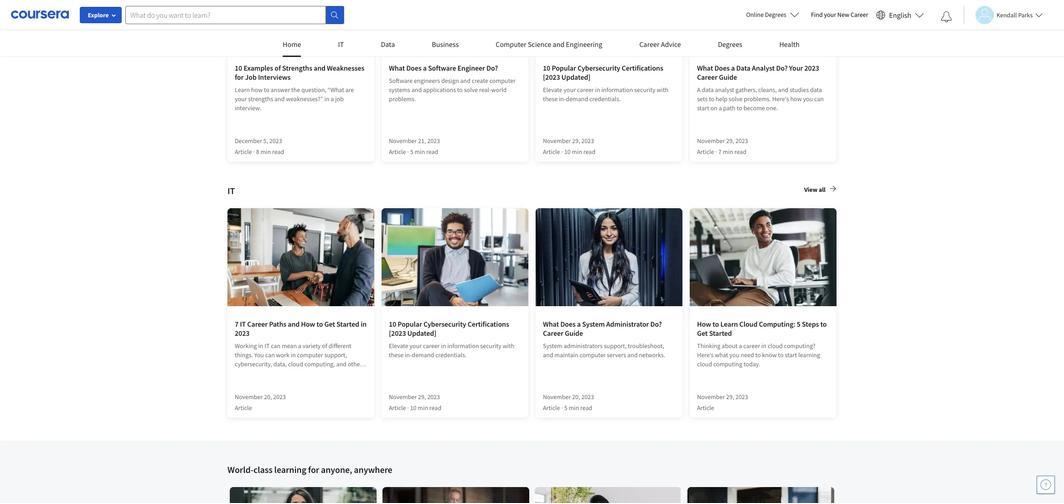 Task type: vqa. For each thing, say whether or not it's contained in the screenshot.
computer in 7 IT Career Paths and How to Get Started in 2023 Working in IT can mean a variety of different things. You can work in computer support, cybersecurity, data, cloud computing, and other areas.
yes



Task type: locate. For each thing, give the bounding box(es) containing it.
2023 inside the december 5, 2023 article · 8 min read
[[270, 137, 282, 145]]

10
[[235, 63, 242, 73], [543, 63, 551, 73], [565, 148, 571, 156], [389, 320, 397, 329], [410, 404, 417, 412]]

support, down different
[[325, 351, 347, 359]]

1 vertical spatial popular
[[398, 320, 422, 329]]

29, for [featured image] a man works on a laptop computer in an office.
[[727, 393, 735, 401]]

career left paths
[[247, 320, 268, 329]]

data right studies
[[811, 86, 823, 94]]

0 vertical spatial security
[[635, 86, 656, 94]]

anyone,
[[321, 464, 352, 476]]

article for your
[[235, 148, 252, 156]]

0 vertical spatial in-
[[559, 95, 566, 103]]

1 horizontal spatial career
[[577, 86, 594, 94]]

get inside how to learn cloud computing: 5 steps to get started thinking about a career in cloud computing? here's what you need to know to start learning cloud computing today.
[[698, 329, 708, 338]]

2023 inside november 20, 2023 article · 5 min read
[[582, 393, 594, 401]]

read
[[272, 148, 284, 156], [427, 148, 439, 156], [584, 148, 596, 156], [735, 148, 747, 156], [430, 404, 442, 412], [581, 404, 593, 412]]

learning right "class"
[[274, 464, 307, 476]]

2 horizontal spatial computer
[[580, 351, 606, 359]]

get up different
[[325, 320, 335, 329]]

min inside november 29, 2023 article · 7 min read
[[723, 148, 734, 156]]

english button
[[873, 0, 928, 30]]

1 horizontal spatial credentials.
[[590, 95, 621, 103]]

does inside what does a system administrator do? career guide system administrators support, troubleshoot, and maintain computer servers and networks.
[[561, 320, 576, 329]]

you inside the what does a data analyst do? your 2023 career guide a data analyst gathers, cleans, and studies data sets to help solve problems. here's how you can start on a path to become one.
[[804, 95, 814, 103]]

world
[[492, 86, 507, 94]]

1 horizontal spatial does
[[561, 320, 576, 329]]

how
[[251, 86, 263, 94], [791, 95, 802, 103]]

you down studies
[[804, 95, 814, 103]]

of right examples
[[275, 63, 281, 73]]

2 horizontal spatial cloud
[[768, 342, 783, 350]]

1 vertical spatial 7
[[235, 320, 239, 329]]

computer up world
[[490, 77, 516, 85]]

1 data from the left
[[702, 86, 714, 94]]

start down computing?
[[785, 351, 798, 359]]

1 horizontal spatial degrees
[[766, 10, 787, 19]]

cloud inside "7 it career paths and how to get started in 2023 working in it can mean a variety of different things. you can work in computer support, cybersecurity, data, cloud computing, and other areas."
[[288, 360, 303, 369]]

0 vertical spatial november 29, 2023 article · 10 min read
[[543, 137, 596, 156]]

read inside the december 5, 2023 article · 8 min read
[[272, 148, 284, 156]]

1 vertical spatial for
[[308, 464, 319, 476]]

to down design
[[457, 86, 463, 94]]

8
[[256, 148, 259, 156]]

a right about
[[739, 342, 743, 350]]

to right need
[[756, 351, 761, 359]]

min inside november 20, 2023 article · 5 min read
[[569, 404, 579, 412]]

5 for november 21, 2023
[[410, 148, 414, 156]]

december
[[235, 137, 262, 145]]

computer science and engineering
[[496, 40, 603, 49]]

does inside the what does a data analyst do? your 2023 career guide a data analyst gathers, cleans, and studies data sets to help solve problems. here's how you can start on a path to become one.
[[715, 63, 730, 73]]

a inside what does a system administrator do? career guide system administrators support, troubleshoot, and maintain computer servers and networks.
[[577, 320, 581, 329]]

5 inside how to learn cloud computing: 5 steps to get started thinking about a career in cloud computing? here's what you need to know to start learning cloud computing today.
[[797, 320, 801, 329]]

career left advice
[[640, 40, 660, 49]]

[2023
[[543, 73, 560, 82], [389, 329, 406, 338]]

1 vertical spatial november 29, 2023 article · 10 min read
[[389, 393, 442, 412]]

cloud up the know
[[768, 342, 783, 350]]

1 horizontal spatial popular
[[552, 63, 577, 73]]

know
[[763, 351, 777, 359]]

help
[[716, 95, 728, 103]]

strengths
[[282, 63, 312, 73]]

does inside the what does a software engineer do? software engineers design and create computer systems and applications to solve real-world problems.
[[407, 63, 422, 73]]

all
[[819, 186, 826, 194]]

1 horizontal spatial do?
[[651, 320, 662, 329]]

0 horizontal spatial demand
[[412, 351, 434, 359]]

20, inside november 20, 2023 article
[[264, 393, 272, 401]]

to up strengths
[[264, 86, 270, 94]]

to right sets
[[709, 95, 715, 103]]

solve up path on the right top
[[729, 95, 743, 103]]

0 horizontal spatial popular
[[398, 320, 422, 329]]

started up different
[[337, 320, 360, 329]]

what inside the what does a software engineer do? software engineers design and create computer systems and applications to solve real-world problems.
[[389, 63, 405, 73]]

a inside how to learn cloud computing: 5 steps to get started thinking about a career in cloud computing? here's what you need to know to start learning cloud computing today.
[[739, 342, 743, 350]]

and inside the what does a data analyst do? your 2023 career guide a data analyst gathers, cleans, and studies data sets to help solve problems. here's how you can start on a path to become one.
[[779, 86, 789, 94]]

and right paths
[[288, 320, 300, 329]]

0 horizontal spatial learning
[[274, 464, 307, 476]]

0 horizontal spatial how
[[301, 320, 315, 329]]

cleans,
[[759, 86, 777, 94]]

29, inside the november 29, 2023 article
[[727, 393, 735, 401]]

solve inside the what does a software engineer do? software engineers design and create computer systems and applications to solve real-world problems.
[[464, 86, 478, 94]]

guide up administrators
[[565, 329, 583, 338]]

· inside november 29, 2023 article · 7 min read
[[716, 148, 718, 156]]

cloud right data,
[[288, 360, 303, 369]]

0 horizontal spatial certifications
[[468, 320, 509, 329]]

· inside november 20, 2023 article · 5 min read
[[562, 404, 563, 412]]

a right mean
[[298, 342, 302, 350]]

variety
[[303, 342, 321, 350]]

what up a
[[698, 63, 714, 73]]

1 horizontal spatial certifications
[[622, 63, 664, 73]]

read for networks.
[[581, 404, 593, 412]]

does
[[407, 63, 422, 73], [715, 63, 730, 73], [561, 320, 576, 329]]

with for [featured image] a person in a blue button-down and black cardigan holds a blue folder and sits at a desk with a laptop and two monitors. to the right
[[657, 86, 669, 94]]

0 horizontal spatial [2023
[[389, 329, 406, 338]]

problems. up "become"
[[744, 95, 772, 103]]

1 problems. from the left
[[389, 95, 416, 103]]

1 horizontal spatial learning
[[799, 351, 821, 359]]

and up here's
[[779, 86, 789, 94]]

0 vertical spatial these
[[543, 95, 558, 103]]

0 vertical spatial start
[[698, 104, 710, 112]]

2 problems. from the left
[[744, 95, 772, 103]]

support, up servers
[[604, 342, 627, 350]]

5,
[[263, 137, 268, 145]]

data,
[[274, 360, 287, 369]]

do? up troubleshoot,
[[651, 320, 662, 329]]

computer
[[496, 40, 527, 49]]

analyst
[[752, 63, 775, 73]]

2 data from the left
[[811, 86, 823, 94]]

1 horizontal spatial 20,
[[573, 393, 580, 401]]

0 horizontal spatial information
[[448, 342, 479, 350]]

0 horizontal spatial do?
[[487, 63, 498, 73]]

software up systems
[[389, 77, 413, 85]]

do? up create
[[487, 63, 498, 73]]

create
[[472, 77, 489, 85]]

1 vertical spatial certifications
[[468, 320, 509, 329]]

career inside "7 it career paths and how to get started in 2023 working in it can mean a variety of different things. you can work in computer support, cybersecurity, data, cloud computing, and other areas."
[[247, 320, 268, 329]]

1 horizontal spatial how
[[698, 320, 712, 329]]

1 vertical spatial 5
[[797, 320, 801, 329]]

do? inside the what does a data analyst do? your 2023 career guide a data analyst gathers, cleans, and studies data sets to help solve problems. here's how you can start on a path to become one.
[[777, 63, 788, 73]]

cloud down here's
[[698, 360, 713, 369]]

can right here's
[[815, 95, 824, 103]]

how down studies
[[791, 95, 802, 103]]

career inside 'link'
[[851, 10, 869, 19]]

servers
[[607, 351, 627, 359]]

1 horizontal spatial what
[[543, 320, 559, 329]]

and down 'engineers'
[[412, 86, 422, 94]]

1 vertical spatial start
[[785, 351, 798, 359]]

and down "engineer"
[[461, 77, 471, 85]]

1 horizontal spatial data
[[737, 63, 751, 73]]

0 vertical spatial popular
[[552, 63, 577, 73]]

do? inside the what does a software engineer do? software engineers design and create computer systems and applications to solve real-world problems.
[[487, 63, 498, 73]]

1 horizontal spatial these
[[543, 95, 558, 103]]

learn down job
[[235, 86, 250, 94]]

these for [featured image] a person in a blue button-down and black cardigan holds a blue folder and sits at a desk with a laptop and two monitors. to the right
[[543, 95, 558, 103]]

does down degrees link
[[715, 63, 730, 73]]

0 vertical spatial elevate
[[543, 86, 563, 94]]

article for here's
[[698, 404, 715, 412]]

5 for how to learn cloud computing: 5 steps to get started
[[797, 320, 801, 329]]

november inside november 21, 2023 article · 5 min read
[[389, 137, 417, 145]]

0 vertical spatial credentials.
[[590, 95, 621, 103]]

your
[[825, 10, 837, 19], [564, 86, 576, 94], [235, 95, 247, 103], [410, 342, 422, 350]]

and right science
[[553, 40, 565, 49]]

1 horizontal spatial 5
[[565, 404, 568, 412]]

1 horizontal spatial how
[[791, 95, 802, 103]]

in- for [featured image] a person in a blue button-down and black cardigan holds a blue folder and sits at a desk with a laptop and two monitors. to the right
[[559, 95, 566, 103]]

1 horizontal spatial software
[[428, 63, 456, 73]]

1 horizontal spatial 7
[[719, 148, 722, 156]]

article inside november 29, 2023 article · 7 min read
[[698, 148, 715, 156]]

november inside november 20, 2023 article
[[235, 393, 263, 401]]

do? inside what does a system administrator do? career guide system administrators support, troubleshoot, and maintain computer servers and networks.
[[651, 320, 662, 329]]

learn
[[235, 86, 250, 94], [721, 320, 738, 329]]

does up 'engineers'
[[407, 63, 422, 73]]

0 horizontal spatial guide
[[565, 329, 583, 338]]

cybersecurity
[[578, 63, 621, 73], [424, 320, 467, 329]]

· inside november 21, 2023 article · 5 min read
[[408, 148, 409, 156]]

a inside "7 it career paths and how to get started in 2023 working in it can mean a variety of different things. you can work in computer support, cybersecurity, data, cloud computing, and other areas."
[[298, 342, 302, 350]]

does for system
[[561, 320, 576, 329]]

on
[[711, 104, 718, 112]]

· inside the december 5, 2023 article · 8 min read
[[253, 148, 255, 156]]

0 vertical spatial support,
[[604, 342, 627, 350]]

0 horizontal spatial [featured image] a person in a blue button-down and black cardigan holds a blue folder and sits at a desk with a laptop and two monitors. image
[[382, 208, 529, 307]]

10 popular cybersecurity certifications [2023 updated] elevate your career in information security with these in-demand credentials.
[[543, 63, 669, 103], [389, 320, 515, 359]]

what up maintain
[[543, 320, 559, 329]]

guide up analyst
[[719, 73, 738, 82]]

get
[[325, 320, 335, 329], [698, 329, 708, 338]]

1 how from the left
[[301, 320, 315, 329]]

20, down cybersecurity,
[[264, 393, 272, 401]]

november for variety
[[235, 393, 263, 401]]

steps
[[802, 320, 820, 329]]

0 vertical spatial with
[[657, 86, 669, 94]]

0 vertical spatial 10 popular cybersecurity certifications [2023 updated] elevate your career in information security with these in-demand credentials.
[[543, 63, 669, 103]]

0 horizontal spatial system
[[543, 342, 563, 350]]

1 vertical spatial information
[[448, 342, 479, 350]]

0 horizontal spatial 7
[[235, 320, 239, 329]]

to right the know
[[779, 351, 784, 359]]

article inside november 20, 2023 article · 5 min read
[[543, 404, 560, 412]]

software up design
[[428, 63, 456, 73]]

career up a
[[698, 73, 718, 82]]

updated] for [featured image] a person in a blue button-down and black cardigan holds a blue folder and sits at a desk with a laptop and two monitors. to the right
[[562, 73, 591, 82]]

are
[[346, 86, 354, 94]]

0 horizontal spatial credentials.
[[436, 351, 467, 359]]

2023
[[805, 63, 820, 73], [270, 137, 282, 145], [428, 137, 440, 145], [582, 137, 594, 145], [736, 137, 749, 145], [235, 329, 250, 338], [273, 393, 286, 401], [428, 393, 440, 401], [582, 393, 594, 401], [736, 393, 749, 401]]

december 5, 2023 article · 8 min read
[[235, 137, 284, 156]]

[featured image] a person in a blue button-down and black cardigan holds a blue folder and sits at a desk with a laptop and two monitors. image
[[536, 0, 683, 50], [382, 208, 529, 307]]

november inside the november 29, 2023 article
[[698, 393, 725, 401]]

started up about
[[710, 329, 732, 338]]

min for data
[[723, 148, 734, 156]]

2 horizontal spatial 5
[[797, 320, 801, 329]]

1 vertical spatial data
[[737, 63, 751, 73]]

article inside november 20, 2023 article
[[235, 404, 252, 412]]

here's
[[698, 351, 714, 359]]

0 vertical spatial how
[[251, 86, 263, 94]]

1 horizontal spatial computer
[[490, 77, 516, 85]]

1 horizontal spatial of
[[322, 342, 328, 350]]

can right you at left
[[265, 351, 275, 359]]

today.
[[744, 360, 761, 369]]

science
[[528, 40, 552, 49]]

[featured image] a man works on a laptop computer in an office. image
[[690, 208, 837, 307]]

data right a
[[702, 86, 714, 94]]

learning down computing?
[[799, 351, 821, 359]]

kendall
[[997, 11, 1018, 19]]

a right on
[[719, 104, 722, 112]]

article
[[235, 148, 252, 156], [389, 148, 406, 156], [543, 148, 560, 156], [698, 148, 715, 156], [235, 404, 252, 412], [389, 404, 406, 412], [543, 404, 560, 412], [698, 404, 715, 412]]

system
[[583, 320, 605, 329], [543, 342, 563, 350]]

min inside november 21, 2023 article · 5 min read
[[415, 148, 425, 156]]

weaknesses
[[327, 63, 365, 73]]

problems. inside the what does a data analyst do? your 2023 career guide a data analyst gathers, cleans, and studies data sets to help solve problems. here's how you can start on a path to become one.
[[744, 95, 772, 103]]

career up maintain
[[543, 329, 564, 338]]

networks.
[[639, 351, 666, 359]]

0 vertical spatial [2023
[[543, 73, 560, 82]]

english
[[890, 10, 912, 19]]

here's
[[773, 95, 790, 103]]

to right path on the right top
[[737, 104, 743, 112]]

read inside november 20, 2023 article · 5 min read
[[581, 404, 593, 412]]

anywhere
[[354, 464, 393, 476]]

computer down administrators
[[580, 351, 606, 359]]

computer inside the what does a software engineer do? software engineers design and create computer systems and applications to solve real-world problems.
[[490, 77, 516, 85]]

november 29, 2023 article · 10 min read for [featured image] a person in a blue button-down and black cardigan holds a blue folder and sits at a desk with a laptop and two monitors. to the right
[[543, 137, 596, 156]]

learning inside how to learn cloud computing: 5 steps to get started thinking about a career in cloud computing? here's what you need to know to start learning cloud computing today.
[[799, 351, 821, 359]]

article for real-
[[389, 148, 406, 156]]

credentials.
[[590, 95, 621, 103], [436, 351, 467, 359]]

0 horizontal spatial these
[[389, 351, 404, 359]]

learn inside how to learn cloud computing: 5 steps to get started thinking about a career in cloud computing? here's what you need to know to start learning cloud computing today.
[[721, 320, 738, 329]]

[featured image] a data scientist works on a desktop computer in an office. image
[[690, 0, 837, 50]]

0 vertical spatial of
[[275, 63, 281, 73]]

min inside the december 5, 2023 article · 8 min read
[[261, 148, 271, 156]]

interviews
[[258, 73, 291, 82]]

0 vertical spatial can
[[815, 95, 824, 103]]

20, inside november 20, 2023 article · 5 min read
[[573, 393, 580, 401]]

degrees link
[[718, 40, 743, 56]]

how up thinking
[[698, 320, 712, 329]]

troubleshoot,
[[628, 342, 665, 350]]

article for variety
[[235, 404, 252, 412]]

thinking
[[698, 342, 721, 350]]

1 vertical spatial security
[[481, 342, 502, 350]]

working
[[235, 342, 257, 350]]

do? for analyst
[[777, 63, 788, 73]]

min
[[261, 148, 271, 156], [415, 148, 425, 156], [572, 148, 583, 156], [723, 148, 734, 156], [418, 404, 428, 412], [569, 404, 579, 412]]

computer inside what does a system administrator do? career guide system administrators support, troubleshoot, and maintain computer servers and networks.
[[580, 351, 606, 359]]

demand for [featured image] a person in a blue button-down and black cardigan holds a blue folder and sits at a desk with a laptop and two monitors. to the right
[[566, 95, 589, 103]]

computer down variety at the left bottom
[[297, 351, 323, 359]]

0 horizontal spatial november 29, 2023 article · 10 min read
[[389, 393, 442, 412]]

1 horizontal spatial system
[[583, 320, 605, 329]]

20, down maintain
[[573, 393, 580, 401]]

answer
[[271, 86, 290, 94]]

real-
[[479, 86, 492, 94]]

how up variety at the left bottom
[[301, 320, 315, 329]]

2023 inside november 29, 2023 article · 7 min read
[[736, 137, 749, 145]]

·
[[253, 148, 255, 156], [408, 148, 409, 156], [562, 148, 563, 156], [716, 148, 718, 156], [408, 404, 409, 412], [562, 404, 563, 412]]

1 horizontal spatial demand
[[566, 95, 589, 103]]

what up systems
[[389, 63, 405, 73]]

a lady using her laptop image
[[383, 488, 529, 504]]

of
[[275, 63, 281, 73], [322, 342, 328, 350]]

0 horizontal spatial security
[[481, 342, 502, 350]]

a down degrees link
[[732, 63, 735, 73]]

you down about
[[730, 351, 740, 359]]

article inside november 21, 2023 article · 5 min read
[[389, 148, 406, 156]]

0 horizontal spatial elevate
[[389, 342, 409, 350]]

0 vertical spatial demand
[[566, 95, 589, 103]]

a up 'engineers'
[[423, 63, 427, 73]]

class
[[254, 464, 273, 476]]

1 20, from the left
[[264, 393, 272, 401]]

1 horizontal spatial started
[[710, 329, 732, 338]]

learn inside 10 examples of strengths and weaknesses for job interviews learn how to answer the question, "what are your strengths and weaknesses?" in a job interview.
[[235, 86, 250, 94]]

what inside the what does a data analyst do? your 2023 career guide a data analyst gathers, cleans, and studies data sets to help solve problems. here's how you can start on a path to become one.
[[698, 63, 714, 73]]

computing:
[[759, 320, 796, 329]]

0 vertical spatial solve
[[464, 86, 478, 94]]

how inside how to learn cloud computing: 5 steps to get started thinking about a career in cloud computing? here's what you need to know to start learning cloud computing today.
[[698, 320, 712, 329]]

2 how from the left
[[698, 320, 712, 329]]

1 vertical spatial solve
[[729, 95, 743, 103]]

1 vertical spatial in-
[[405, 351, 412, 359]]

article inside the november 29, 2023 article
[[698, 404, 715, 412]]

5 inside november 21, 2023 article · 5 min read
[[410, 148, 414, 156]]

your
[[790, 63, 804, 73]]

0 horizontal spatial learn
[[235, 86, 250, 94]]

0 horizontal spatial for
[[235, 73, 244, 82]]

software
[[428, 63, 456, 73], [389, 77, 413, 85]]

0 horizontal spatial 20,
[[264, 393, 272, 401]]

for left job
[[235, 73, 244, 82]]

do?
[[487, 63, 498, 73], [777, 63, 788, 73], [651, 320, 662, 329]]

in inside 10 examples of strengths and weaknesses for job interviews learn how to answer the question, "what are your strengths and weaknesses?" in a job interview.
[[325, 95, 330, 103]]

system up maintain
[[543, 342, 563, 350]]

november for here's
[[698, 393, 725, 401]]

do? left your
[[777, 63, 788, 73]]

november inside november 29, 2023 article · 7 min read
[[698, 137, 725, 145]]

0 horizontal spatial cloud
[[288, 360, 303, 369]]

how inside "7 it career paths and how to get started in 2023 working in it can mean a variety of different things. you can work in computer support, cybersecurity, data, cloud computing, and other areas."
[[301, 320, 315, 329]]

0 vertical spatial degrees
[[766, 10, 787, 19]]

help center image
[[1041, 480, 1052, 491]]

1 horizontal spatial you
[[804, 95, 814, 103]]

information for [featured image] a person in a blue button-down and black cardigan holds a blue folder and sits at a desk with a laptop and two monitors. to the right
[[602, 86, 633, 94]]

get up thinking
[[698, 329, 708, 338]]

it
[[338, 40, 344, 49], [228, 185, 235, 197], [240, 320, 246, 329], [265, 342, 270, 350]]

start down sets
[[698, 104, 710, 112]]

min for networks.
[[569, 404, 579, 412]]

1 horizontal spatial elevate
[[543, 86, 563, 94]]

0 vertical spatial software
[[428, 63, 456, 73]]

0 vertical spatial [featured image] a person in a blue button-down and black cardigan holds a blue folder and sits at a desk with a laptop and two monitors. image
[[536, 0, 683, 50]]

1 vertical spatial you
[[730, 351, 740, 359]]

support, inside what does a system administrator do? career guide system administrators support, troubleshoot, and maintain computer servers and networks.
[[604, 342, 627, 350]]

29,
[[573, 137, 580, 145], [727, 137, 735, 145], [418, 393, 426, 401], [727, 393, 735, 401]]

5 inside november 20, 2023 article · 5 min read
[[565, 404, 568, 412]]

2 vertical spatial 5
[[565, 404, 568, 412]]

can up work
[[271, 342, 281, 350]]

demand for leftmost [featured image] a person in a blue button-down and black cardigan holds a blue folder and sits at a desk with a laptop and two monitors.
[[412, 351, 434, 359]]

you inside how to learn cloud computing: 5 steps to get started thinking about a career in cloud computing? here's what you need to know to start learning cloud computing today.
[[730, 351, 740, 359]]

1 horizontal spatial solve
[[729, 95, 743, 103]]

0 horizontal spatial 5
[[410, 148, 414, 156]]

does up administrators
[[561, 320, 576, 329]]

security for [featured image] a person in a blue button-down and black cardigan holds a blue folder and sits at a desk with a laptop and two monitors. to the right
[[635, 86, 656, 94]]

29, inside november 29, 2023 article · 7 min read
[[727, 137, 735, 145]]

1 horizontal spatial guide
[[719, 73, 738, 82]]

for left anyone,
[[308, 464, 319, 476]]

in inside how to learn cloud computing: 5 steps to get started thinking about a career in cloud computing? here's what you need to know to start learning cloud computing today.
[[762, 342, 767, 350]]

problems. inside the what does a software engineer do? software engineers design and create computer systems and applications to solve real-world problems.
[[389, 95, 416, 103]]

20, for support,
[[573, 393, 580, 401]]

a left job at the top of page
[[331, 95, 334, 103]]

0 horizontal spatial what
[[389, 63, 405, 73]]

1 horizontal spatial november 29, 2023 article · 10 min read
[[543, 137, 596, 156]]

0 vertical spatial guide
[[719, 73, 738, 82]]

maintain
[[555, 351, 579, 359]]

read for data
[[735, 148, 747, 156]]

how
[[301, 320, 315, 329], [698, 320, 712, 329]]

read inside november 21, 2023 article · 5 min read
[[427, 148, 439, 156]]

for inside 10 examples of strengths and weaknesses for job interviews learn how to answer the question, "what are your strengths and weaknesses?" in a job interview.
[[235, 73, 244, 82]]

read inside november 29, 2023 article · 7 min read
[[735, 148, 747, 156]]

of inside "7 it career paths and how to get started in 2023 working in it can mean a variety of different things. you can work in computer support, cybersecurity, data, cloud computing, and other areas."
[[322, 342, 328, 350]]

to inside the what does a software engineer do? software engineers design and create computer systems and applications to solve real-world problems.
[[457, 86, 463, 94]]

a up administrators
[[577, 320, 581, 329]]

data inside the what does a data analyst do? your 2023 career guide a data analyst gathers, cleans, and studies data sets to help solve problems. here's how you can start on a path to become one.
[[737, 63, 751, 73]]

career inside the what does a data analyst do? your 2023 career guide a data analyst gathers, cleans, and studies data sets to help solve problems. here's how you can start on a path to become one.
[[698, 73, 718, 82]]

learn left cloud
[[721, 320, 738, 329]]

of right variety at the left bottom
[[322, 342, 328, 350]]

None search field
[[125, 6, 344, 24]]

certifications
[[622, 63, 664, 73], [468, 320, 509, 329]]

and right servers
[[628, 351, 638, 359]]

november 29, 2023 article · 10 min read for leftmost [featured image] a person in a blue button-down and black cardigan holds a blue folder and sits at a desk with a laptop and two monitors.
[[389, 393, 442, 412]]

0 horizontal spatial data
[[702, 86, 714, 94]]

0 vertical spatial system
[[583, 320, 605, 329]]

1 horizontal spatial get
[[698, 329, 708, 338]]

career right 'new'
[[851, 10, 869, 19]]

guide inside what does a system administrator do? career guide system administrators support, troubleshoot, and maintain computer servers and networks.
[[565, 329, 583, 338]]

10 inside 10 examples of strengths and weaknesses for job interviews learn how to answer the question, "what are your strengths and weaknesses?" in a job interview.
[[235, 63, 242, 73]]

health
[[780, 40, 800, 49]]

1 vertical spatial 10 popular cybersecurity certifications [2023 updated] elevate your career in information security with these in-demand credentials.
[[389, 320, 515, 359]]

data link
[[381, 40, 395, 56]]

solve down create
[[464, 86, 478, 94]]

problems. down systems
[[389, 95, 416, 103]]

how up strengths
[[251, 86, 263, 94]]

computer inside "7 it career paths and how to get started in 2023 working in it can mean a variety of different things. you can work in computer support, cybersecurity, data, cloud computing, and other areas."
[[297, 351, 323, 359]]

november inside november 20, 2023 article · 5 min read
[[543, 393, 571, 401]]

parks
[[1019, 11, 1034, 19]]

and left 'other'
[[337, 360, 347, 369]]

what inside what does a system administrator do? career guide system administrators support, troubleshoot, and maintain computer servers and networks.
[[543, 320, 559, 329]]

article inside the december 5, 2023 article · 8 min read
[[235, 148, 252, 156]]

1 horizontal spatial with
[[657, 86, 669, 94]]

security for leftmost [featured image] a person in a blue button-down and black cardigan holds a blue folder and sits at a desk with a laptop and two monitors.
[[481, 342, 502, 350]]

0 horizontal spatial computer
[[297, 351, 323, 359]]

2 20, from the left
[[573, 393, 580, 401]]

0 vertical spatial for
[[235, 73, 244, 82]]

to up variety at the left bottom
[[317, 320, 323, 329]]

1 horizontal spatial learn
[[721, 320, 738, 329]]

system up administrators
[[583, 320, 605, 329]]

with for leftmost [featured image] a person in a blue button-down and black cardigan holds a blue folder and sits at a desk with a laptop and two monitors.
[[503, 342, 515, 350]]



Task type: describe. For each thing, give the bounding box(es) containing it.
started inside "7 it career paths and how to get started in 2023 working in it can mean a variety of different things. you can work in computer support, cybersecurity, data, cloud computing, and other areas."
[[337, 320, 360, 329]]

world-class learning for anyone, anywhere
[[228, 464, 393, 476]]

2023 inside the november 29, 2023 article
[[736, 393, 749, 401]]

it link
[[338, 40, 344, 56]]

1 horizontal spatial cybersecurity
[[578, 63, 621, 73]]

0 horizontal spatial career
[[423, 342, 440, 350]]

november 20, 2023 article
[[235, 393, 286, 412]]

1 vertical spatial can
[[271, 342, 281, 350]]

0 horizontal spatial cybersecurity
[[424, 320, 467, 329]]

engineers
[[414, 77, 440, 85]]

administrators
[[564, 342, 603, 350]]

do? for engineer
[[487, 63, 498, 73]]

read for your
[[272, 148, 284, 156]]

2 vertical spatial can
[[265, 351, 275, 359]]

29, for [featured image] a person in a blue button-down and black cardigan holds a blue folder and sits at a desk with a laptop and two monitors. to the right
[[573, 137, 580, 145]]

and left maintain
[[543, 351, 554, 359]]

1 horizontal spatial 10 popular cybersecurity certifications [2023 updated] elevate your career in information security with these in-demand credentials.
[[543, 63, 669, 103]]

the
[[291, 86, 300, 94]]

new
[[838, 10, 850, 19]]

1 vertical spatial learning
[[274, 464, 307, 476]]

systems
[[389, 86, 411, 94]]

· for real-
[[408, 148, 409, 156]]

what for what does a data analyst do? your 2023 career guide
[[698, 63, 714, 73]]

· for your
[[253, 148, 255, 156]]

examples
[[244, 63, 273, 73]]

career inside what does a system administrator do? career guide system administrators support, troubleshoot, and maintain computer servers and networks.
[[543, 329, 564, 338]]

what does a data analyst do? your 2023 career guide a data analyst gathers, cleans, and studies data sets to help solve problems. here's how you can start on a path to become one.
[[698, 63, 824, 112]]

· for networks.
[[562, 404, 563, 412]]

7 inside november 29, 2023 article · 7 min read
[[719, 148, 722, 156]]

computing
[[714, 360, 743, 369]]

career inside how to learn cloud computing: 5 steps to get started thinking about a career in cloud computing? here's what you need to know to start learning cloud computing today.
[[744, 342, 761, 350]]

2023 inside november 20, 2023 article
[[273, 393, 286, 401]]

you
[[254, 351, 264, 359]]

0 vertical spatial data
[[381, 40, 395, 49]]

29, for the [featured image] a data scientist works on a desktop computer in an office. in the right of the page
[[727, 137, 735, 145]]

support, inside "7 it career paths and how to get started in 2023 working in it can mean a variety of different things. you can work in computer support, cybersecurity, data, cloud computing, and other areas."
[[325, 351, 347, 359]]

a lady holding a file jacket and a coffee cup image
[[230, 488, 377, 504]]

kendall parks
[[997, 11, 1034, 19]]

[featured image] woman starts a job in an it role at a new company image
[[228, 208, 375, 307]]

analyst
[[715, 86, 735, 94]]

2023 inside "7 it career paths and how to get started in 2023 working in it can mean a variety of different things. you can work in computer support, cybersecurity, data, cloud computing, and other areas."
[[235, 329, 250, 338]]

[featured image] a woman talks about her weaknesses during a job interview. image
[[228, 0, 375, 50]]

computing?
[[785, 342, 816, 350]]

home link
[[283, 40, 301, 57]]

find your new career
[[812, 10, 869, 19]]

of inside 10 examples of strengths and weaknesses for job interviews learn how to answer the question, "what are your strengths and weaknesses?" in a job interview.
[[275, 63, 281, 73]]

view all
[[805, 186, 826, 194]]

job
[[335, 95, 344, 103]]

what for what does a software engineer do?
[[389, 63, 405, 73]]

career advice link
[[640, 40, 681, 56]]

a guy using his laptop on a couch image
[[535, 488, 682, 504]]

start inside how to learn cloud computing: 5 steps to get started thinking about a career in cloud computing? here's what you need to know to start learning cloud computing today.
[[785, 351, 798, 359]]

coursera image
[[11, 7, 69, 22]]

information for leftmost [featured image] a person in a blue button-down and black cardigan holds a blue folder and sits at a desk with a laptop and two monitors.
[[448, 342, 479, 350]]

"what
[[328, 86, 344, 94]]

0 vertical spatial certifications
[[622, 63, 664, 73]]

november 21, 2023 article · 5 min read
[[389, 137, 440, 156]]

start inside the what does a data analyst do? your 2023 career guide a data analyst gathers, cleans, and studies data sets to help solve problems. here's how you can start on a path to become one.
[[698, 104, 710, 112]]

29, for leftmost [featured image] a person in a blue button-down and black cardigan holds a blue folder and sits at a desk with a laptop and two monitors.
[[418, 393, 426, 401]]

interview.
[[235, 104, 261, 112]]

about
[[722, 342, 738, 350]]

need
[[741, 351, 755, 359]]

in- for leftmost [featured image] a person in a blue button-down and black cardigan holds a blue folder and sits at a desk with a laptop and two monitors.
[[405, 351, 412, 359]]

· for data
[[716, 148, 718, 156]]

can inside the what does a data analyst do? your 2023 career guide a data analyst gathers, cleans, and studies data sets to help solve problems. here's how you can start on a path to become one.
[[815, 95, 824, 103]]

a
[[698, 86, 701, 94]]

november 20, 2023 article · 5 min read
[[543, 393, 594, 412]]

november 29, 2023 article
[[698, 393, 749, 412]]

updated] for leftmost [featured image] a person in a blue button-down and black cardigan holds a blue folder and sits at a desk with a laptop and two monitors.
[[408, 329, 437, 338]]

career advice
[[640, 40, 681, 49]]

weaknesses?"
[[286, 95, 323, 103]]

find your new career link
[[807, 9, 873, 21]]

job
[[245, 73, 257, 82]]

how inside 10 examples of strengths and weaknesses for job interviews learn how to answer the question, "what are your strengths and weaknesses?" in a job interview.
[[251, 86, 263, 94]]

2023 inside the what does a data analyst do? your 2023 career guide a data analyst gathers, cleans, and studies data sets to help solve problems. here's how you can start on a path to become one.
[[805, 63, 820, 73]]

question,
[[302, 86, 327, 94]]

gathers,
[[736, 86, 758, 94]]

to inside 10 examples of strengths and weaknesses for job interviews learn how to answer the question, "what are your strengths and weaknesses?" in a job interview.
[[264, 86, 270, 94]]

business
[[432, 40, 459, 49]]

business link
[[432, 40, 459, 56]]

credentials. for [featured image] a person in a blue button-down and black cardigan holds a blue folder and sits at a desk with a laptop and two monitors. to the right
[[590, 95, 621, 103]]

sets
[[698, 95, 708, 103]]

advice
[[661, 40, 681, 49]]

strengths
[[248, 95, 273, 103]]

7 inside "7 it career paths and how to get started in 2023 working in it can mean a variety of different things. you can work in computer support, cybersecurity, data, cloud computing, and other areas."
[[235, 320, 239, 329]]

november for networks.
[[543, 393, 571, 401]]

and right strengths
[[314, 63, 326, 73]]

how inside the what does a data analyst do? your 2023 career guide a data analyst gathers, cleans, and studies data sets to help solve problems. here's how you can start on a path to become one.
[[791, 95, 802, 103]]

[featured image] a systems administrator in a gray shirt holds a tablet while standing between rows of black electrical equipment. image
[[536, 208, 683, 307]]

explore
[[88, 11, 109, 19]]

computer science and engineering link
[[496, 40, 603, 56]]

to right the steps
[[821, 320, 827, 329]]

guide inside the what does a data analyst do? your 2023 career guide a data analyst gathers, cleans, and studies data sets to help solve problems. here's how you can start on a path to become one.
[[719, 73, 738, 82]]

[featured image] three software engineers collaborate on a project at the office. image
[[382, 0, 529, 50]]

work
[[276, 351, 290, 359]]

2023 inside november 21, 2023 article · 5 min read
[[428, 137, 440, 145]]

degrees inside popup button
[[766, 10, 787, 19]]

show notifications image
[[942, 11, 953, 22]]

1 vertical spatial software
[[389, 77, 413, 85]]

your inside 10 examples of strengths and weaknesses for job interviews learn how to answer the question, "what are your strengths and weaknesses?" in a job interview.
[[235, 95, 247, 103]]

health link
[[780, 40, 800, 56]]

1 vertical spatial elevate
[[389, 342, 409, 350]]

get inside "7 it career paths and how to get started in 2023 working in it can mean a variety of different things. you can work in computer support, cybersecurity, data, cloud computing, and other areas."
[[325, 320, 335, 329]]

does for software
[[407, 63, 422, 73]]

1 vertical spatial degrees
[[718, 40, 743, 49]]

november for real-
[[389, 137, 417, 145]]

paths
[[269, 320, 287, 329]]

min for real-
[[415, 148, 425, 156]]

[2023 for [featured image] a person in a blue button-down and black cardigan holds a blue folder and sits at a desk with a laptop and two monitors. to the right
[[543, 73, 560, 82]]

these for leftmost [featured image] a person in a blue button-down and black cardigan holds a blue folder and sits at a desk with a laptop and two monitors.
[[389, 351, 404, 359]]

popular for [featured image] a person in a blue button-down and black cardigan holds a blue folder and sits at a desk with a laptop and two monitors. to the right
[[552, 63, 577, 73]]

started inside how to learn cloud computing: 5 steps to get started thinking about a career in cloud computing? here's what you need to know to start learning cloud computing today.
[[710, 329, 732, 338]]

solve inside the what does a data analyst do? your 2023 career guide a data analyst gathers, cleans, and studies data sets to help solve problems. here's how you can start on a path to become one.
[[729, 95, 743, 103]]

min for your
[[261, 148, 271, 156]]

read for real-
[[427, 148, 439, 156]]

10 examples of strengths and weaknesses for job interviews learn how to answer the question, "what are your strengths and weaknesses?" in a job interview.
[[235, 63, 365, 112]]

5 for november 20, 2023
[[565, 404, 568, 412]]

path
[[724, 104, 736, 112]]

engineering
[[566, 40, 603, 49]]

popular for leftmost [featured image] a person in a blue button-down and black cardigan holds a blue folder and sits at a desk with a laptop and two monitors.
[[398, 320, 422, 329]]

What do you want to learn? text field
[[125, 6, 326, 24]]

article for networks.
[[543, 404, 560, 412]]

become
[[744, 104, 765, 112]]

administrator
[[607, 320, 649, 329]]

1 horizontal spatial cloud
[[698, 360, 713, 369]]

and down answer
[[275, 95, 285, 103]]

one.
[[767, 104, 778, 112]]

1 vertical spatial system
[[543, 342, 563, 350]]

view all link
[[805, 185, 837, 198]]

article for data
[[698, 148, 715, 156]]

engineer
[[458, 63, 485, 73]]

a inside 10 examples of strengths and weaknesses for job interviews learn how to answer the question, "what are your strengths and weaknesses?" in a job interview.
[[331, 95, 334, 103]]

your inside 'link'
[[825, 10, 837, 19]]

1 horizontal spatial [featured image] a person in a blue button-down and black cardigan holds a blue folder and sits at a desk with a laptop and two monitors. image
[[536, 0, 683, 50]]

what for what does a system administrator do? career guide
[[543, 320, 559, 329]]

to up thinking
[[713, 320, 720, 329]]

does for data
[[715, 63, 730, 73]]

do? for administrator
[[651, 320, 662, 329]]

home
[[283, 40, 301, 49]]

mean
[[282, 342, 297, 350]]

what
[[715, 351, 729, 359]]

[2023 for leftmost [featured image] a person in a blue button-down and black cardigan holds a blue folder and sits at a desk with a laptop and two monitors.
[[389, 329, 406, 338]]

21,
[[418, 137, 426, 145]]

what does a software engineer do? software engineers design and create computer systems and applications to solve real-world problems.
[[389, 63, 516, 103]]

credentials. for leftmost [featured image] a person in a blue button-down and black cardigan holds a blue folder and sits at a desk with a laptop and two monitors.
[[436, 351, 467, 359]]

november for data
[[698, 137, 725, 145]]

two ladies laughing in front of a laptop image
[[688, 488, 835, 504]]

a inside the what does a software engineer do? software engineers design and create computer systems and applications to solve real-world problems.
[[423, 63, 427, 73]]

7 it career paths and how to get started in 2023 working in it can mean a variety of different things. you can work in computer support, cybersecurity, data, cloud computing, and other areas.
[[235, 320, 367, 378]]

to inside "7 it career paths and how to get started in 2023 working in it can mean a variety of different things. you can work in computer support, cybersecurity, data, cloud computing, and other areas."
[[317, 320, 323, 329]]

november 29, 2023 article · 7 min read
[[698, 137, 749, 156]]

kendall parks button
[[964, 6, 1044, 24]]

cybersecurity,
[[235, 360, 272, 369]]

online degrees button
[[739, 5, 807, 25]]

areas.
[[235, 370, 251, 378]]

world-
[[228, 464, 254, 476]]

view
[[805, 186, 818, 194]]

0 horizontal spatial 10 popular cybersecurity certifications [2023 updated] elevate your career in information security with these in-demand credentials.
[[389, 320, 515, 359]]

20, for 2023
[[264, 393, 272, 401]]

how to learn cloud computing: 5 steps to get started thinking about a career in cloud computing? here's what you need to know to start learning cloud computing today.
[[698, 320, 827, 369]]



